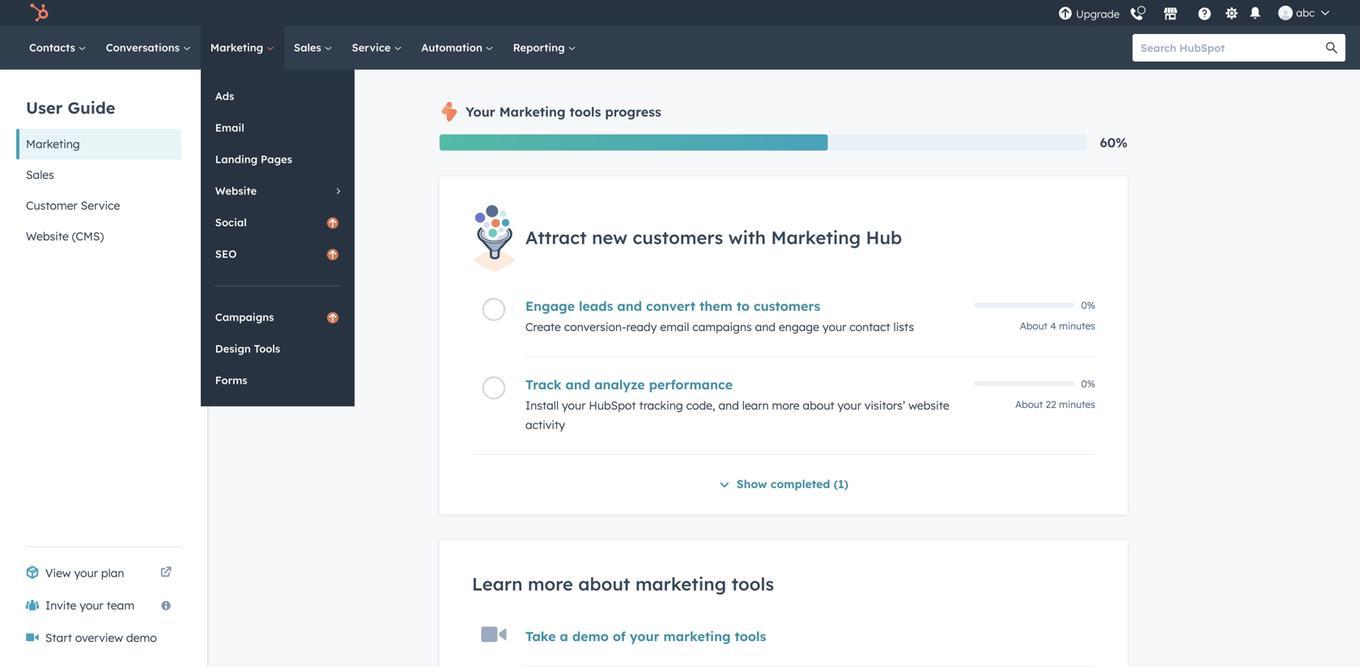 Task type: locate. For each thing, give the bounding box(es) containing it.
website down customer
[[26, 229, 69, 243]]

1 horizontal spatial website
[[215, 184, 257, 198]]

0 vertical spatial more
[[772, 399, 800, 413]]

0 vertical spatial website
[[215, 184, 257, 198]]

notifications image
[[1249, 7, 1263, 21]]

your
[[466, 104, 496, 120]]

abc button
[[1269, 0, 1340, 26]]

4
[[1051, 320, 1057, 332]]

website down landing
[[215, 184, 257, 198]]

2 vertical spatial tools
[[735, 629, 767, 645]]

1 0% from the top
[[1082, 300, 1096, 312]]

website for website
[[215, 184, 257, 198]]

1 vertical spatial about
[[1016, 399, 1044, 411]]

overview
[[75, 631, 123, 645]]

reporting
[[513, 41, 568, 54]]

marketplaces button
[[1154, 0, 1188, 26]]

notifications button
[[1246, 4, 1266, 21]]

0% for engage leads and convert them to customers
[[1082, 300, 1096, 312]]

start overview demo link
[[16, 622, 181, 655]]

1 vertical spatial sales
[[26, 168, 54, 182]]

user guide views element
[[16, 70, 181, 252]]

0 vertical spatial 0%
[[1082, 300, 1096, 312]]

marketing link
[[201, 26, 284, 70]]

about right learn
[[803, 399, 835, 413]]

engage
[[526, 298, 575, 315]]

website
[[909, 399, 950, 413]]

design
[[215, 342, 251, 356]]

1 horizontal spatial sales
[[294, 41, 325, 54]]

1 vertical spatial website
[[26, 229, 69, 243]]

22
[[1046, 399, 1057, 411]]

1 vertical spatial service
[[81, 198, 120, 213]]

your left team
[[80, 599, 104, 613]]

contacts link
[[19, 26, 96, 70]]

demo
[[573, 629, 609, 645], [126, 631, 157, 645]]

1 vertical spatial 0%
[[1082, 378, 1096, 390]]

1 horizontal spatial demo
[[573, 629, 609, 645]]

leads
[[579, 298, 614, 315]]

about left 22
[[1016, 399, 1044, 411]]

2 minutes from the top
[[1060, 399, 1096, 411]]

your
[[823, 320, 847, 334], [562, 399, 586, 413], [838, 399, 862, 413], [74, 566, 98, 580], [80, 599, 104, 613], [630, 629, 660, 645]]

0% up about 4 minutes
[[1082, 300, 1096, 312]]

start overview demo
[[45, 631, 157, 645]]

view your plan link
[[16, 557, 181, 590]]

search image
[[1327, 42, 1338, 53]]

upgrade image
[[1059, 7, 1073, 21]]

engage
[[779, 320, 820, 334]]

0 horizontal spatial customers
[[633, 226, 724, 249]]

marketing down user
[[26, 137, 80, 151]]

learn
[[472, 573, 523, 596]]

email link
[[201, 113, 355, 143]]

more inside track and analyze performance install your hubspot tracking code, and learn more about your visitors' website activity
[[772, 399, 800, 413]]

calling icon image
[[1130, 7, 1145, 22]]

minutes right 22
[[1060, 399, 1096, 411]]

about left 4
[[1021, 320, 1048, 332]]

0 vertical spatial about
[[1021, 320, 1048, 332]]

search button
[[1319, 34, 1346, 62]]

1 horizontal spatial service
[[352, 41, 394, 54]]

contacts
[[29, 41, 78, 54]]

campaigns link
[[201, 302, 355, 333]]

conversations
[[106, 41, 183, 54]]

about
[[803, 399, 835, 413], [579, 573, 631, 596]]

about
[[1021, 320, 1048, 332], [1016, 399, 1044, 411]]

marketing up take a demo of your marketing tools
[[636, 573, 727, 596]]

user guide
[[26, 98, 115, 118]]

0 horizontal spatial website
[[26, 229, 69, 243]]

and
[[618, 298, 643, 315], [756, 320, 776, 334], [566, 377, 591, 393], [719, 399, 740, 413]]

help button
[[1192, 4, 1219, 22]]

customers
[[633, 226, 724, 249], [754, 298, 821, 315]]

minutes
[[1060, 320, 1096, 332], [1060, 399, 1096, 411]]

customers up "engage"
[[754, 298, 821, 315]]

and up ready
[[618, 298, 643, 315]]

0 horizontal spatial service
[[81, 198, 120, 213]]

1 horizontal spatial customers
[[754, 298, 821, 315]]

1 minutes from the top
[[1060, 320, 1096, 332]]

service right sales link
[[352, 41, 394, 54]]

sales up ads link at the top
[[294, 41, 325, 54]]

0 horizontal spatial sales
[[26, 168, 54, 182]]

marketing menu
[[201, 70, 355, 407]]

new
[[592, 226, 628, 249]]

sales up customer
[[26, 168, 54, 182]]

1 vertical spatial about
[[579, 573, 631, 596]]

social link
[[201, 207, 355, 238]]

your right install
[[562, 399, 586, 413]]

demo for overview
[[126, 631, 157, 645]]

demo right a
[[573, 629, 609, 645]]

email
[[215, 121, 244, 134]]

marketing
[[636, 573, 727, 596], [664, 629, 731, 645]]

website (cms)
[[26, 229, 104, 243]]

1 vertical spatial customers
[[754, 298, 821, 315]]

your marketing tools progress
[[466, 104, 662, 120]]

hubspot
[[589, 399, 636, 413]]

your inside button
[[80, 599, 104, 613]]

track
[[526, 377, 562, 393]]

website link
[[201, 176, 355, 207]]

visitors'
[[865, 399, 906, 413]]

menu
[[1057, 0, 1342, 26]]

service down sales 'button'
[[81, 198, 120, 213]]

0 vertical spatial minutes
[[1060, 320, 1096, 332]]

campaigns
[[693, 320, 752, 334]]

marketing
[[210, 41, 267, 54], [500, 104, 566, 120], [26, 137, 80, 151], [772, 226, 861, 249]]

1 vertical spatial minutes
[[1060, 399, 1096, 411]]

0 horizontal spatial demo
[[126, 631, 157, 645]]

1 horizontal spatial about
[[803, 399, 835, 413]]

team
[[107, 599, 135, 613]]

more
[[772, 399, 800, 413], [528, 573, 574, 596]]

sales link
[[284, 26, 342, 70]]

your marketing tools progress progress bar
[[440, 134, 829, 151]]

0 horizontal spatial more
[[528, 573, 574, 596]]

about up of
[[579, 573, 631, 596]]

0% up 'about 22 minutes' at the right bottom
[[1082, 378, 1096, 390]]

engage leads and convert them to customers create conversion-ready email campaigns and engage your contact lists
[[526, 298, 915, 334]]

customers right new
[[633, 226, 724, 249]]

your right "engage"
[[823, 320, 847, 334]]

website inside marketing menu
[[215, 184, 257, 198]]

and down the track and analyze performance button
[[719, 399, 740, 413]]

minutes right 4
[[1060, 320, 1096, 332]]

1 horizontal spatial more
[[772, 399, 800, 413]]

website
[[215, 184, 257, 198], [26, 229, 69, 243]]

take a demo of your marketing tools link
[[526, 629, 767, 645]]

marketplaces image
[[1164, 7, 1179, 22]]

ready
[[627, 320, 657, 334]]

0 vertical spatial about
[[803, 399, 835, 413]]

0%
[[1082, 300, 1096, 312], [1082, 378, 1096, 390]]

show completed (1) button
[[719, 475, 849, 496]]

0 vertical spatial sales
[[294, 41, 325, 54]]

minutes for engage leads and convert them to customers
[[1060, 320, 1096, 332]]

0 vertical spatial customers
[[633, 226, 724, 249]]

your right of
[[630, 629, 660, 645]]

demo down team
[[126, 631, 157, 645]]

your inside engage leads and convert them to customers create conversion-ready email campaigns and engage your contact lists
[[823, 320, 847, 334]]

2 0% from the top
[[1082, 378, 1096, 390]]

hub
[[867, 226, 903, 249]]

forms
[[215, 374, 248, 387]]

marketing right of
[[664, 629, 731, 645]]

about inside track and analyze performance install your hubspot tracking code, and learn more about your visitors' website activity
[[803, 399, 835, 413]]

website inside button
[[26, 229, 69, 243]]

design tools link
[[201, 334, 355, 365]]



Task type: describe. For each thing, give the bounding box(es) containing it.
about 4 minutes
[[1021, 320, 1096, 332]]

a
[[560, 629, 569, 645]]

link opens in a new window image
[[160, 568, 172, 579]]

track and analyze performance button
[[526, 377, 965, 393]]

take
[[526, 629, 556, 645]]

about 22 minutes
[[1016, 399, 1096, 411]]

automation
[[422, 41, 486, 54]]

sales inside 'button'
[[26, 168, 54, 182]]

show completed (1)
[[737, 477, 849, 492]]

marketing inside button
[[26, 137, 80, 151]]

code,
[[687, 399, 716, 413]]

0 vertical spatial service
[[352, 41, 394, 54]]

automation link
[[412, 26, 504, 70]]

ads
[[215, 90, 234, 103]]

help image
[[1198, 7, 1213, 22]]

1 vertical spatial marketing
[[664, 629, 731, 645]]

marketing left hub
[[772, 226, 861, 249]]

marketing up ads
[[210, 41, 267, 54]]

0% for track and analyze performance
[[1082, 378, 1096, 390]]

gary orlando image
[[1279, 6, 1294, 20]]

performance
[[649, 377, 733, 393]]

engage leads and convert them to customers button
[[526, 298, 965, 315]]

1 vertical spatial more
[[528, 573, 574, 596]]

invite your team
[[45, 599, 135, 613]]

service inside button
[[81, 198, 120, 213]]

customer
[[26, 198, 78, 213]]

menu containing abc
[[1057, 0, 1342, 26]]

view your plan
[[45, 566, 124, 580]]

convert
[[646, 298, 696, 315]]

tracking
[[640, 399, 683, 413]]

landing pages
[[215, 153, 293, 166]]

your left visitors'
[[838, 399, 862, 413]]

upgrade
[[1077, 7, 1120, 21]]

analyze
[[595, 377, 645, 393]]

attract new customers with marketing hub
[[526, 226, 903, 249]]

with
[[729, 226, 766, 249]]

(1)
[[834, 477, 849, 492]]

view
[[45, 566, 71, 580]]

Search HubSpot search field
[[1133, 34, 1332, 62]]

calling icon button
[[1124, 1, 1151, 25]]

settings image
[[1225, 7, 1240, 21]]

ads link
[[201, 81, 355, 112]]

guide
[[68, 98, 115, 118]]

customer service
[[26, 198, 120, 213]]

0 vertical spatial tools
[[570, 104, 601, 120]]

landing
[[215, 153, 258, 166]]

invite
[[45, 599, 77, 613]]

0 horizontal spatial about
[[579, 573, 631, 596]]

seo link
[[201, 239, 355, 270]]

website for website (cms)
[[26, 229, 69, 243]]

seo
[[215, 247, 237, 261]]

progress
[[605, 104, 662, 120]]

and right "track"
[[566, 377, 591, 393]]

attract
[[526, 226, 587, 249]]

sales button
[[16, 160, 181, 190]]

marketing right your
[[500, 104, 566, 120]]

user
[[26, 98, 63, 118]]

hubspot image
[[29, 3, 49, 23]]

install
[[526, 399, 559, 413]]

start
[[45, 631, 72, 645]]

marketing button
[[16, 129, 181, 160]]

tools
[[254, 342, 280, 356]]

completed
[[771, 477, 831, 492]]

learn more about marketing tools
[[472, 573, 775, 596]]

your left plan
[[74, 566, 98, 580]]

activity
[[526, 418, 565, 432]]

reporting link
[[504, 26, 586, 70]]

hubspot link
[[19, 3, 61, 23]]

service link
[[342, 26, 412, 70]]

plan
[[101, 566, 124, 580]]

0 vertical spatial marketing
[[636, 573, 727, 596]]

of
[[613, 629, 626, 645]]

link opens in a new window image
[[160, 564, 172, 583]]

about for track and analyze performance
[[1016, 399, 1044, 411]]

and down engage leads and convert them to customers button
[[756, 320, 776, 334]]

pages
[[261, 153, 293, 166]]

1 vertical spatial tools
[[732, 573, 775, 596]]

(cms)
[[72, 229, 104, 243]]

them
[[700, 298, 733, 315]]

about for engage leads and convert them to customers
[[1021, 320, 1048, 332]]

invite your team button
[[16, 590, 181, 622]]

customers inside engage leads and convert them to customers create conversion-ready email campaigns and engage your contact lists
[[754, 298, 821, 315]]

contact
[[850, 320, 891, 334]]

lists
[[894, 320, 915, 334]]

campaigns
[[215, 311, 274, 324]]

show
[[737, 477, 768, 492]]

learn
[[743, 399, 769, 413]]

minutes for track and analyze performance
[[1060, 399, 1096, 411]]

social
[[215, 216, 247, 229]]

settings link
[[1223, 4, 1243, 21]]

landing pages link
[[201, 144, 355, 175]]

email
[[661, 320, 690, 334]]

conversations link
[[96, 26, 201, 70]]

create
[[526, 320, 561, 334]]

60%
[[1101, 134, 1128, 151]]

to
[[737, 298, 750, 315]]

forms link
[[201, 365, 355, 396]]

demo for a
[[573, 629, 609, 645]]



Task type: vqa. For each thing, say whether or not it's contained in the screenshot.
Task to the left
no



